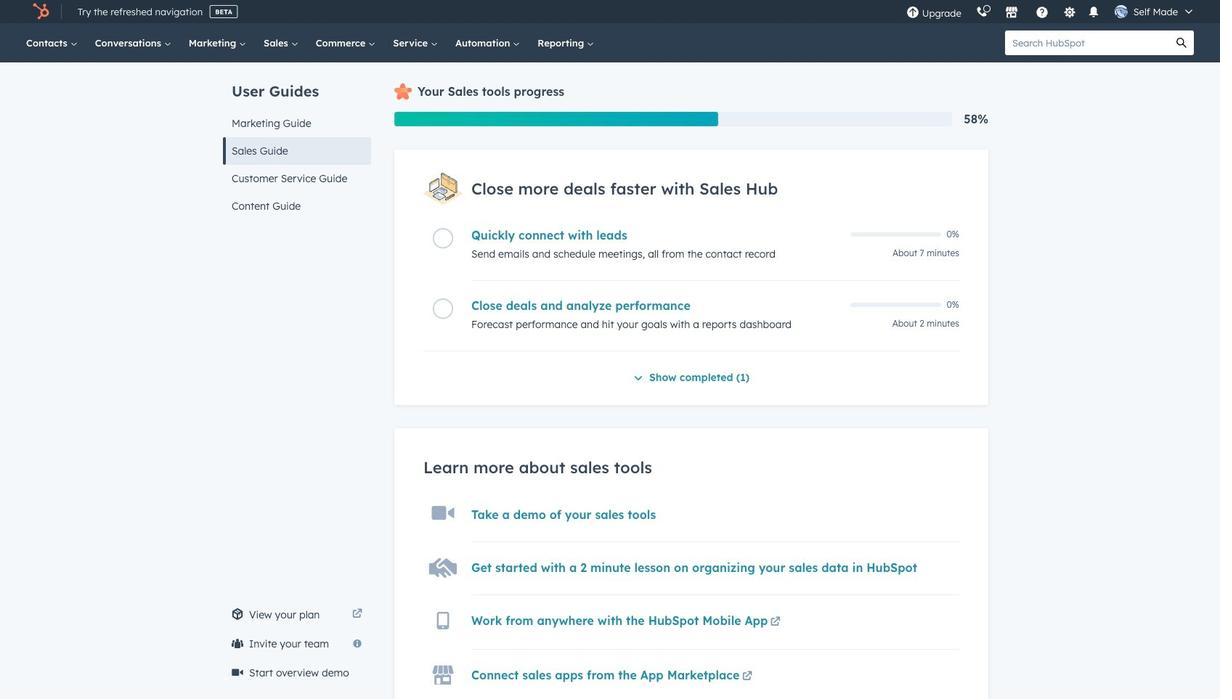 Task type: vqa. For each thing, say whether or not it's contained in the screenshot.
fifth press to sort. element from left
no



Task type: describe. For each thing, give the bounding box(es) containing it.
marketplaces image
[[1005, 7, 1018, 20]]



Task type: locate. For each thing, give the bounding box(es) containing it.
ruby anderson image
[[1115, 5, 1128, 18]]

user guides element
[[223, 62, 371, 220]]

link opens in a new window image
[[352, 606, 362, 624], [770, 614, 781, 632], [770, 617, 781, 628], [742, 669, 752, 686], [742, 672, 752, 683]]

menu
[[899, 0, 1203, 23]]

link opens in a new window image
[[352, 609, 362, 620]]

progress bar
[[394, 112, 718, 126]]

Search HubSpot search field
[[1005, 31, 1169, 55]]



